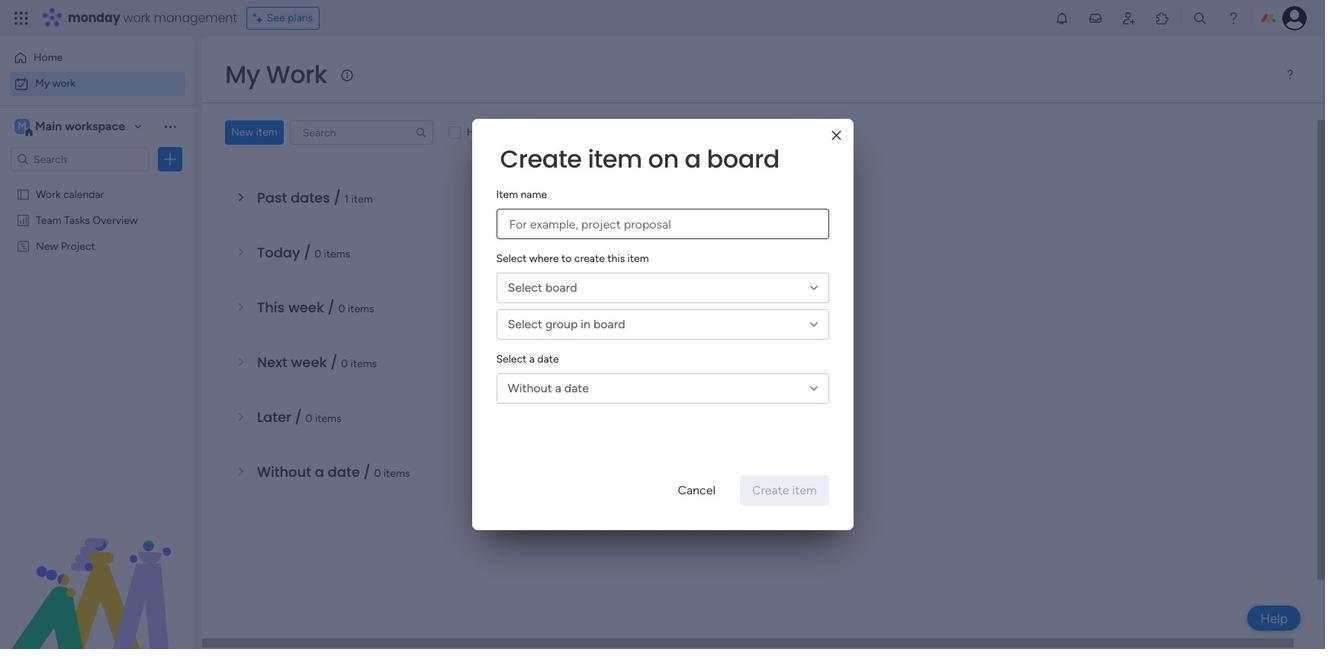 Task type: describe. For each thing, give the bounding box(es) containing it.
select group in board
[[508, 317, 625, 332]]

help image
[[1226, 11, 1241, 26]]

1 vertical spatial board
[[545, 281, 577, 295]]

0 vertical spatial work
[[266, 57, 327, 92]]

close image
[[832, 130, 841, 142]]

help
[[1260, 611, 1288, 627]]

main workspace
[[35, 119, 125, 134]]

new for new project
[[36, 240, 58, 253]]

in
[[581, 317, 590, 332]]

name
[[521, 188, 547, 201]]

For example, project proposal text field
[[496, 209, 829, 240]]

where
[[529, 253, 559, 265]]

this
[[607, 253, 625, 265]]

2 horizontal spatial board
[[707, 142, 780, 176]]

see
[[267, 11, 285, 24]]

items inside this week / 0 items
[[348, 303, 374, 316]]

select a date
[[496, 353, 559, 366]]

date for without a date
[[564, 381, 589, 396]]

week for next
[[291, 353, 327, 372]]

select for select board
[[508, 281, 542, 295]]

notifications image
[[1054, 11, 1070, 26]]

1
[[344, 193, 349, 206]]

my for my work
[[225, 57, 260, 92]]

my for my work
[[35, 77, 50, 90]]

workspace image
[[14, 118, 30, 135]]

create
[[500, 142, 582, 176]]

past
[[257, 188, 287, 208]]

overview
[[93, 214, 138, 227]]

public board image
[[16, 187, 31, 201]]

0 inside this week / 0 items
[[338, 303, 345, 316]]

item right this
[[628, 253, 649, 265]]

a for without a date / 0 items
[[315, 463, 324, 482]]

cancel
[[678, 484, 716, 498]]

home
[[34, 51, 63, 64]]

hide
[[467, 126, 489, 139]]

a for without a date
[[555, 381, 561, 396]]

select board
[[508, 281, 577, 295]]

invite members image
[[1121, 11, 1137, 26]]

Filter dashboard by text search field
[[290, 121, 433, 145]]

item left on
[[588, 142, 642, 176]]

0 inside "later / 0 items"
[[306, 413, 312, 426]]

select where to create this item
[[496, 253, 649, 265]]

management
[[154, 9, 237, 27]]

monday
[[68, 9, 120, 27]]

team tasks overview
[[36, 214, 138, 227]]

workspace selection element
[[14, 117, 127, 137]]

date for without a date / 0 items
[[328, 463, 360, 482]]

my work link
[[9, 72, 185, 96]]

week for this
[[288, 298, 324, 317]]

select for select a date
[[496, 353, 527, 366]]

work for my
[[52, 77, 76, 90]]

home link
[[9, 46, 185, 70]]

list box containing work calendar
[[0, 178, 195, 465]]

items inside "later / 0 items"
[[315, 413, 341, 426]]

this
[[257, 298, 285, 317]]

select for select group in board
[[508, 317, 542, 332]]

calendar
[[63, 188, 104, 201]]

a right on
[[685, 142, 701, 176]]

my work option
[[9, 72, 185, 96]]

0 inside without a date / 0 items
[[374, 468, 381, 481]]

jacob simon image
[[1282, 6, 1307, 31]]

m
[[18, 120, 27, 133]]

1 vertical spatial work
[[36, 188, 61, 201]]

on
[[648, 142, 679, 176]]

create item on a board
[[500, 142, 780, 176]]



Task type: locate. For each thing, give the bounding box(es) containing it.
a down "later / 0 items"
[[315, 463, 324, 482]]

to
[[562, 253, 572, 265]]

my inside the "my work" 'option'
[[35, 77, 50, 90]]

board
[[707, 142, 780, 176], [545, 281, 577, 295], [593, 317, 625, 332]]

main
[[35, 119, 62, 134]]

item name
[[496, 188, 547, 201]]

week right the next
[[291, 353, 327, 372]]

1 horizontal spatial work
[[123, 9, 151, 27]]

work right monday
[[123, 9, 151, 27]]

0 vertical spatial week
[[288, 298, 324, 317]]

my work
[[225, 57, 327, 92]]

0 inside today / 0 items
[[314, 248, 321, 261]]

workspace
[[65, 119, 125, 134]]

work for monday
[[123, 9, 151, 27]]

cancel button
[[666, 476, 728, 507]]

items inside 'next week / 0 items'
[[351, 358, 377, 371]]

item down my work
[[256, 126, 278, 139]]

items
[[519, 126, 545, 139], [324, 248, 350, 261], [348, 303, 374, 316], [351, 358, 377, 371], [315, 413, 341, 426], [384, 468, 410, 481]]

0 vertical spatial new
[[231, 126, 253, 139]]

select up select a date
[[508, 317, 542, 332]]

date for select a date
[[537, 353, 559, 366]]

today / 0 items
[[257, 243, 350, 262]]

new down my work
[[231, 126, 253, 139]]

this week / 0 items
[[257, 298, 374, 317]]

tasks
[[64, 214, 90, 227]]

item
[[496, 188, 518, 201]]

home option
[[9, 46, 185, 70]]

new down 'team'
[[36, 240, 58, 253]]

help button
[[1247, 606, 1301, 632]]

group
[[545, 317, 578, 332]]

item inside past dates / 1 item
[[351, 193, 373, 206]]

later / 0 items
[[257, 408, 341, 427]]

search everything image
[[1192, 11, 1208, 26]]

next week / 0 items
[[257, 353, 377, 372]]

lottie animation element
[[0, 496, 195, 650]]

list box
[[0, 178, 195, 465]]

new project
[[36, 240, 95, 253]]

select up without a date
[[496, 353, 527, 366]]

a down select a date
[[555, 381, 561, 396]]

1 vertical spatial new
[[36, 240, 58, 253]]

select
[[496, 253, 527, 265], [508, 281, 542, 295], [508, 317, 542, 332], [496, 353, 527, 366]]

my work
[[35, 77, 76, 90]]

a
[[685, 142, 701, 176], [529, 353, 535, 366], [555, 381, 561, 396], [315, 463, 324, 482]]

monday work management
[[68, 9, 237, 27]]

monday marketplace image
[[1155, 11, 1170, 26]]

select down 'where'
[[508, 281, 542, 295]]

update feed image
[[1088, 11, 1103, 26]]

1 vertical spatial without
[[257, 463, 311, 482]]

public dashboard image
[[16, 213, 31, 227]]

dates
[[291, 188, 330, 208]]

2 horizontal spatial date
[[564, 381, 589, 396]]

0 horizontal spatial new
[[36, 240, 58, 253]]

work right the public board image
[[36, 188, 61, 201]]

see plans button
[[246, 7, 320, 30]]

2 vertical spatial date
[[328, 463, 360, 482]]

new
[[231, 126, 253, 139], [36, 240, 58, 253]]

/
[[334, 188, 341, 208], [304, 243, 311, 262], [328, 298, 335, 317], [330, 353, 338, 372], [295, 408, 302, 427], [363, 463, 371, 482]]

0 vertical spatial board
[[707, 142, 780, 176]]

0 inside 'next week / 0 items'
[[341, 358, 348, 371]]

2 vertical spatial board
[[593, 317, 625, 332]]

0 vertical spatial work
[[123, 9, 151, 27]]

a up without a date
[[529, 353, 535, 366]]

create
[[574, 253, 605, 265]]

project
[[61, 240, 95, 253]]

None search field
[[290, 121, 433, 145]]

search image
[[415, 127, 427, 139]]

without a date / 0 items
[[257, 463, 410, 482]]

select product image
[[14, 11, 29, 26]]

team
[[36, 214, 61, 227]]

without for without a date / 0 items
[[257, 463, 311, 482]]

0 horizontal spatial date
[[328, 463, 360, 482]]

without a date
[[508, 381, 589, 396]]

1 vertical spatial work
[[52, 77, 76, 90]]

plans
[[288, 11, 313, 24]]

week
[[288, 298, 324, 317], [291, 353, 327, 372]]

work down "home"
[[52, 77, 76, 90]]

1 horizontal spatial board
[[593, 317, 625, 332]]

later
[[257, 408, 291, 427]]

without down later
[[257, 463, 311, 482]]

work calendar
[[36, 188, 104, 201]]

new item
[[231, 126, 278, 139]]

0 vertical spatial without
[[508, 381, 552, 396]]

today
[[257, 243, 300, 262]]

select left 'where'
[[496, 253, 527, 265]]

work
[[123, 9, 151, 27], [52, 77, 76, 90]]

Search in workspace field
[[32, 151, 127, 168]]

1 horizontal spatial date
[[537, 353, 559, 366]]

item
[[256, 126, 278, 139], [588, 142, 642, 176], [351, 193, 373, 206], [628, 253, 649, 265]]

next
[[257, 353, 287, 372]]

done
[[492, 126, 516, 139]]

without for without a date
[[508, 381, 552, 396]]

1 horizontal spatial new
[[231, 126, 253, 139]]

a for select a date
[[529, 353, 535, 366]]

0 horizontal spatial my
[[35, 77, 50, 90]]

new item button
[[225, 121, 284, 145]]

without down select a date
[[508, 381, 552, 396]]

work inside 'option'
[[52, 77, 76, 90]]

see plans
[[267, 11, 313, 24]]

new inside new item button
[[231, 126, 253, 139]]

select for select where to create this item
[[496, 253, 527, 265]]

items inside without a date / 0 items
[[384, 468, 410, 481]]

1 vertical spatial date
[[564, 381, 589, 396]]

0 horizontal spatial without
[[257, 463, 311, 482]]

items inside today / 0 items
[[324, 248, 350, 261]]

1 vertical spatial week
[[291, 353, 327, 372]]

1 horizontal spatial work
[[266, 57, 327, 92]]

hide done items
[[467, 126, 545, 139]]

work
[[266, 57, 327, 92], [36, 188, 61, 201]]

0 vertical spatial date
[[537, 353, 559, 366]]

without
[[508, 381, 552, 396], [257, 463, 311, 482]]

date down in
[[564, 381, 589, 396]]

lottie animation image
[[0, 496, 195, 650]]

new for new item
[[231, 126, 253, 139]]

0
[[314, 248, 321, 261], [338, 303, 345, 316], [341, 358, 348, 371], [306, 413, 312, 426], [374, 468, 381, 481]]

0 horizontal spatial work
[[52, 77, 76, 90]]

date down "later / 0 items"
[[328, 463, 360, 482]]

date up without a date
[[537, 353, 559, 366]]

date
[[537, 353, 559, 366], [564, 381, 589, 396], [328, 463, 360, 482]]

my up new item
[[225, 57, 260, 92]]

item inside button
[[256, 126, 278, 139]]

0 horizontal spatial board
[[545, 281, 577, 295]]

past dates / 1 item
[[257, 188, 373, 208]]

my down "home"
[[35, 77, 50, 90]]

week right this
[[288, 298, 324, 317]]

my
[[225, 57, 260, 92], [35, 77, 50, 90]]

option
[[0, 180, 195, 183]]

1 horizontal spatial my
[[225, 57, 260, 92]]

1 horizontal spatial without
[[508, 381, 552, 396]]

work down plans at left top
[[266, 57, 327, 92]]

item right 1
[[351, 193, 373, 206]]

0 horizontal spatial work
[[36, 188, 61, 201]]



Task type: vqa. For each thing, say whether or not it's contained in the screenshot.
"WEEK"
yes



